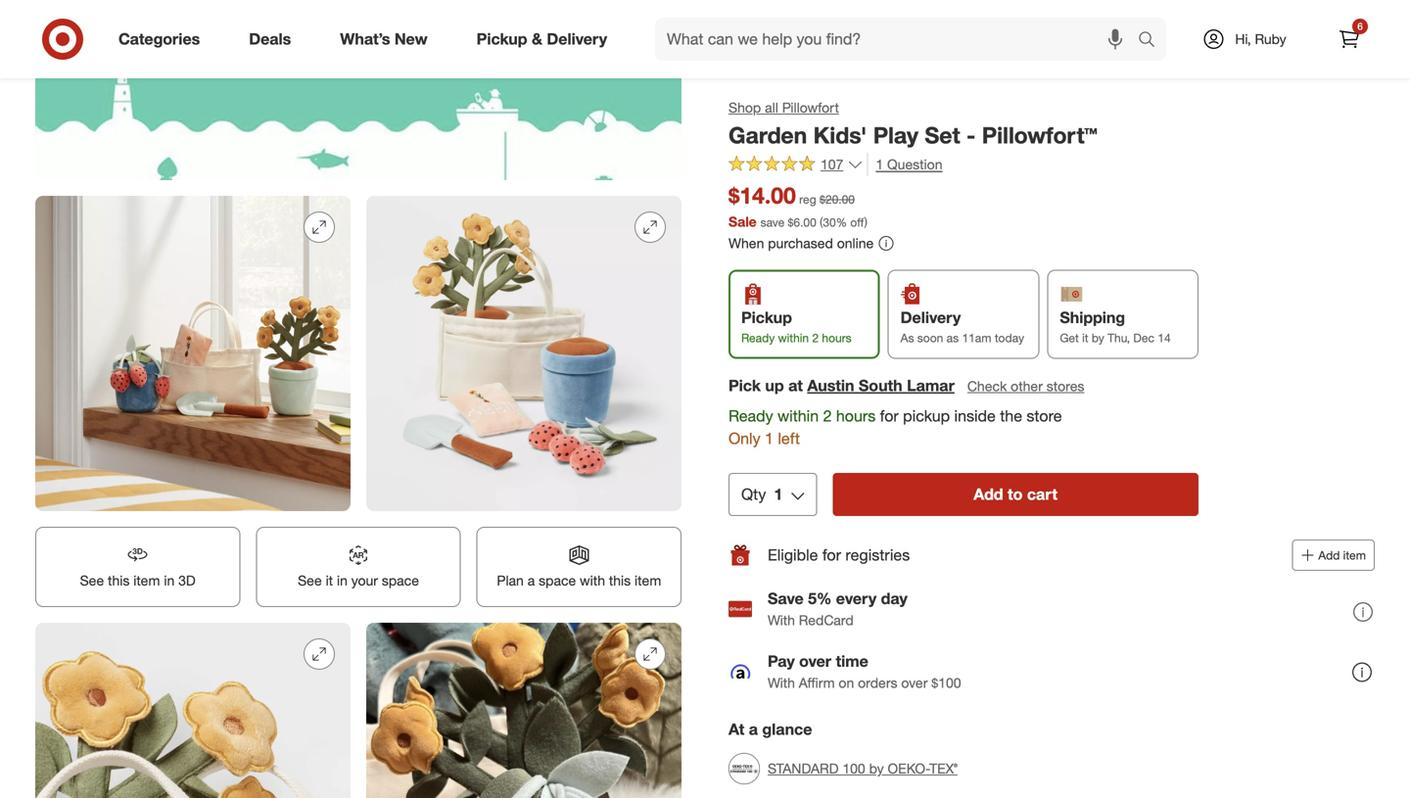 Task type: describe. For each thing, give the bounding box(es) containing it.
set
[[925, 121, 961, 149]]

standard 100 by oeko-tex®
[[768, 760, 958, 777]]

south
[[859, 376, 903, 395]]

within inside ready within 2 hours for pickup inside the store only 1 left
[[778, 406, 819, 426]]

garden kids&#39; play set - pillowfort&#8482;, 2 of 10, play video image
[[35, 0, 682, 180]]

hi,
[[1235, 30, 1251, 48]]

cart
[[1027, 485, 1058, 504]]

garden kids&#39; play set - pillowfort&#8482;, 4 of 10 image
[[366, 196, 682, 512]]

pickup for ready
[[742, 308, 792, 327]]

2 inside ready within 2 hours for pickup inside the store only 1 left
[[823, 406, 832, 426]]

hi, ruby
[[1235, 30, 1287, 48]]

glance
[[762, 720, 812, 739]]

what's
[[340, 29, 390, 49]]

add to cart button
[[833, 473, 1199, 516]]

1 horizontal spatial item
[[635, 572, 661, 589]]

to
[[1008, 485, 1023, 504]]

pick up at austin south lamar
[[729, 376, 955, 395]]

time
[[836, 652, 869, 671]]

6 link
[[1328, 18, 1371, 61]]

it inside button
[[326, 572, 333, 589]]

for inside ready within 2 hours for pickup inside the store only 1 left
[[880, 406, 899, 426]]

purchased
[[768, 235, 833, 252]]

$20.00
[[820, 192, 855, 207]]

(
[[820, 215, 823, 230]]

standard 100 by oeko-tex® button
[[729, 748, 958, 791]]

your
[[351, 572, 378, 589]]

search
[[1129, 31, 1176, 51]]

check
[[968, 378, 1007, 395]]

add for add to cart
[[974, 485, 1004, 504]]

austin
[[808, 376, 855, 395]]

only
[[729, 429, 761, 448]]

ready within 2 hours for pickup inside the store only 1 left
[[729, 406, 1062, 448]]

thu,
[[1108, 330, 1130, 345]]

6
[[1358, 20, 1363, 32]]

qty
[[742, 485, 766, 504]]

1 vertical spatial for
[[823, 546, 841, 565]]

within inside pickup ready within 2 hours
[[778, 330, 809, 345]]

save
[[768, 589, 804, 608]]

photo from @yaobao21, 6 of 10 image
[[366, 623, 682, 798]]

save 5% every day with redcard
[[768, 589, 908, 629]]

this inside plan a space with this item button
[[609, 572, 631, 589]]

pickup
[[903, 406, 950, 426]]

107 link
[[729, 154, 863, 177]]

every
[[836, 589, 877, 608]]

space inside plan a space with this item button
[[539, 572, 576, 589]]

eligible for registries
[[768, 546, 910, 565]]

shipping
[[1060, 308, 1126, 327]]

inside
[[955, 406, 996, 426]]

$14.00
[[729, 182, 796, 209]]

deals link
[[232, 18, 316, 61]]

standard
[[768, 760, 839, 777]]

delivery as soon as 11am today
[[901, 308, 1025, 345]]

%
[[836, 215, 847, 230]]

orders
[[858, 675, 898, 692]]

11am
[[962, 330, 992, 345]]

soon
[[918, 330, 944, 345]]

when
[[729, 235, 764, 252]]

store
[[1027, 406, 1062, 426]]

add item
[[1319, 548, 1366, 563]]

at
[[789, 376, 803, 395]]

hours inside ready within 2 hours for pickup inside the store only 1 left
[[836, 406, 876, 426]]

shop
[[729, 99, 761, 116]]

new
[[395, 29, 428, 49]]

see it in your space
[[298, 572, 419, 589]]

what's new link
[[323, 18, 452, 61]]

with inside save 5% every day with redcard
[[768, 612, 795, 629]]

affirm
[[799, 675, 835, 692]]

0 horizontal spatial over
[[799, 652, 832, 671]]

it inside shipping get it by thu, dec 14
[[1083, 330, 1089, 345]]

the
[[1000, 406, 1023, 426]]

pay
[[768, 652, 795, 671]]

107
[[821, 156, 844, 173]]

$
[[788, 215, 794, 230]]

categories
[[119, 29, 200, 49]]

at
[[729, 720, 745, 739]]

ready inside ready within 2 hours for pickup inside the store only 1 left
[[729, 406, 773, 426]]

What can we help you find? suggestions appear below search field
[[655, 18, 1143, 61]]

see this item in 3d button
[[35, 527, 240, 607]]

question
[[887, 156, 943, 173]]

austin south lamar button
[[808, 375, 955, 397]]

get
[[1060, 330, 1079, 345]]



Task type: vqa. For each thing, say whether or not it's contained in the screenshot.
20
no



Task type: locate. For each thing, give the bounding box(es) containing it.
1 space from the left
[[382, 572, 419, 589]]

1 horizontal spatial it
[[1083, 330, 1089, 345]]

1 vertical spatial ready
[[729, 406, 773, 426]]

online
[[837, 235, 874, 252]]

1 vertical spatial a
[[749, 720, 758, 739]]

0 horizontal spatial this
[[108, 572, 130, 589]]

a right plan on the bottom
[[528, 572, 535, 589]]

1 down play
[[876, 156, 884, 173]]

pay over time with affirm on orders over $100
[[768, 652, 961, 692]]

by inside button
[[869, 760, 884, 777]]

0 vertical spatial by
[[1092, 330, 1105, 345]]

a for glance
[[749, 720, 758, 739]]

space left with
[[539, 572, 576, 589]]

pick
[[729, 376, 761, 395]]

within
[[778, 330, 809, 345], [778, 406, 819, 426]]

0 vertical spatial it
[[1083, 330, 1089, 345]]

sale
[[729, 213, 757, 230]]

over left $100
[[902, 675, 928, 692]]

1 vertical spatial add
[[1319, 548, 1340, 563]]

add to cart
[[974, 485, 1058, 504]]

1 vertical spatial within
[[778, 406, 819, 426]]

see for see this item in 3d
[[80, 572, 104, 589]]

see
[[80, 572, 104, 589], [298, 572, 322, 589]]

2 horizontal spatial 1
[[876, 156, 884, 173]]

in left 3d
[[164, 572, 175, 589]]

pickup up up
[[742, 308, 792, 327]]

0 horizontal spatial for
[[823, 546, 841, 565]]

deals
[[249, 29, 291, 49]]

pickup left &
[[477, 29, 528, 49]]

for right eligible
[[823, 546, 841, 565]]

delivery inside delivery as soon as 11am today
[[901, 308, 961, 327]]

add inside button
[[974, 485, 1004, 504]]

0 horizontal spatial 2
[[812, 330, 819, 345]]

this left 3d
[[108, 572, 130, 589]]

pickup & delivery link
[[460, 18, 632, 61]]

plan a space with this item button
[[477, 527, 682, 607]]

save
[[761, 215, 785, 230]]

see for see it in your space
[[298, 572, 322, 589]]

1 horizontal spatial for
[[880, 406, 899, 426]]

0 horizontal spatial in
[[164, 572, 175, 589]]

this
[[108, 572, 130, 589], [609, 572, 631, 589]]

see inside 'see this item in 3d' button
[[80, 572, 104, 589]]

1 vertical spatial with
[[768, 675, 795, 692]]

1 question
[[876, 156, 943, 173]]

0 horizontal spatial a
[[528, 572, 535, 589]]

over up 'affirm'
[[799, 652, 832, 671]]

add item button
[[1292, 540, 1375, 571]]

1 vertical spatial pickup
[[742, 308, 792, 327]]

plan
[[497, 572, 524, 589]]

pillowfort™
[[982, 121, 1098, 149]]

0 vertical spatial ready
[[742, 330, 775, 345]]

space right your on the left of the page
[[382, 572, 419, 589]]

in
[[164, 572, 175, 589], [337, 572, 348, 589]]

2 inside pickup ready within 2 hours
[[812, 330, 819, 345]]

hours
[[822, 330, 852, 345], [836, 406, 876, 426]]

up
[[765, 376, 784, 395]]

pickup
[[477, 29, 528, 49], [742, 308, 792, 327]]

1 right qty
[[774, 485, 783, 504]]

by right 100
[[869, 760, 884, 777]]

shop all pillowfort garden kids' play set - pillowfort™
[[729, 99, 1098, 149]]

0 vertical spatial pickup
[[477, 29, 528, 49]]

search button
[[1129, 18, 1176, 65]]

see left 3d
[[80, 572, 104, 589]]

a right at
[[749, 720, 758, 739]]

2 down austin
[[823, 406, 832, 426]]

oeko-
[[888, 760, 930, 777]]

this inside 'see this item in 3d' button
[[108, 572, 130, 589]]

it left your on the left of the page
[[326, 572, 333, 589]]

for down austin south lamar button
[[880, 406, 899, 426]]

pickup for &
[[477, 29, 528, 49]]

1 see from the left
[[80, 572, 104, 589]]

with
[[580, 572, 605, 589]]

1 vertical spatial over
[[902, 675, 928, 692]]

2 vertical spatial 1
[[774, 485, 783, 504]]

qty 1
[[742, 485, 783, 504]]

30
[[823, 215, 836, 230]]

1 vertical spatial hours
[[836, 406, 876, 426]]

5%
[[808, 589, 832, 608]]

0 vertical spatial over
[[799, 652, 832, 671]]

2 this from the left
[[609, 572, 631, 589]]

1 vertical spatial it
[[326, 572, 333, 589]]

0 vertical spatial with
[[768, 612, 795, 629]]

0 horizontal spatial 1
[[765, 429, 774, 448]]

what's new
[[340, 29, 428, 49]]

2 see from the left
[[298, 572, 322, 589]]

within up at
[[778, 330, 809, 345]]

hours inside pickup ready within 2 hours
[[822, 330, 852, 345]]

0 vertical spatial delivery
[[547, 29, 607, 49]]

item inside button
[[1344, 548, 1366, 563]]

2 horizontal spatial item
[[1344, 548, 1366, 563]]

check other stores
[[968, 378, 1085, 395]]

1 within from the top
[[778, 330, 809, 345]]

1 horizontal spatial 2
[[823, 406, 832, 426]]

tex®
[[930, 760, 958, 777]]

pickup inside pickup ready within 2 hours
[[742, 308, 792, 327]]

0 vertical spatial 2
[[812, 330, 819, 345]]

redcard
[[799, 612, 854, 629]]

2 space from the left
[[539, 572, 576, 589]]

garden
[[729, 121, 807, 149]]

ready inside pickup ready within 2 hours
[[742, 330, 775, 345]]

delivery right &
[[547, 29, 607, 49]]

1 horizontal spatial a
[[749, 720, 758, 739]]

1 vertical spatial by
[[869, 760, 884, 777]]

0 horizontal spatial by
[[869, 760, 884, 777]]

1 horizontal spatial see
[[298, 572, 322, 589]]

eligible
[[768, 546, 818, 565]]

14
[[1158, 330, 1171, 345]]

ruby
[[1255, 30, 1287, 48]]

garden kids&#39; play set - pillowfort&#8482;, 3 of 10 image
[[35, 196, 351, 512]]

at a glance
[[729, 720, 812, 739]]

)
[[865, 215, 868, 230]]

1 vertical spatial 2
[[823, 406, 832, 426]]

1 horizontal spatial space
[[539, 572, 576, 589]]

see inside see it in your space button
[[298, 572, 322, 589]]

1 horizontal spatial in
[[337, 572, 348, 589]]

space inside see it in your space button
[[382, 572, 419, 589]]

2 in from the left
[[337, 572, 348, 589]]

by
[[1092, 330, 1105, 345], [869, 760, 884, 777]]

0 horizontal spatial add
[[974, 485, 1004, 504]]

1 vertical spatial delivery
[[901, 308, 961, 327]]

today
[[995, 330, 1025, 345]]

0 horizontal spatial pickup
[[477, 29, 528, 49]]

1 in from the left
[[164, 572, 175, 589]]

see it in your space button
[[256, 527, 461, 607]]

1 horizontal spatial pickup
[[742, 308, 792, 327]]

with down pay
[[768, 675, 795, 692]]

kids'
[[814, 121, 867, 149]]

add inside button
[[1319, 548, 1340, 563]]

1 horizontal spatial delivery
[[901, 308, 961, 327]]

stores
[[1047, 378, 1085, 395]]

dec
[[1134, 330, 1155, 345]]

it
[[1083, 330, 1089, 345], [326, 572, 333, 589]]

by inside shipping get it by thu, dec 14
[[1092, 330, 1105, 345]]

as
[[947, 330, 959, 345]]

&
[[532, 29, 543, 49]]

hours down pick up at austin south lamar
[[836, 406, 876, 426]]

when purchased online
[[729, 235, 874, 252]]

with inside 'pay over time with affirm on orders over $100'
[[768, 675, 795, 692]]

with down save
[[768, 612, 795, 629]]

2 with from the top
[[768, 675, 795, 692]]

1 with from the top
[[768, 612, 795, 629]]

left
[[778, 429, 800, 448]]

0 horizontal spatial space
[[382, 572, 419, 589]]

all
[[765, 99, 779, 116]]

it right get
[[1083, 330, 1089, 345]]

a for space
[[528, 572, 535, 589]]

-
[[967, 121, 976, 149]]

a inside button
[[528, 572, 535, 589]]

pickup ready within 2 hours
[[742, 308, 852, 345]]

1 horizontal spatial by
[[1092, 330, 1105, 345]]

1 horizontal spatial this
[[609, 572, 631, 589]]

0 vertical spatial a
[[528, 572, 535, 589]]

item
[[1344, 548, 1366, 563], [133, 572, 160, 589], [635, 572, 661, 589]]

6.00
[[794, 215, 817, 230]]

play
[[873, 121, 919, 149]]

see this item in 3d
[[80, 572, 196, 589]]

$100
[[932, 675, 961, 692]]

add for add item
[[1319, 548, 1340, 563]]

1 inside ready within 2 hours for pickup inside the store only 1 left
[[765, 429, 774, 448]]

1 horizontal spatial over
[[902, 675, 928, 692]]

categories link
[[102, 18, 225, 61]]

ready up pick
[[742, 330, 775, 345]]

by left thu,
[[1092, 330, 1105, 345]]

0 vertical spatial hours
[[822, 330, 852, 345]]

reg
[[799, 192, 817, 207]]

ready up only
[[729, 406, 773, 426]]

for
[[880, 406, 899, 426], [823, 546, 841, 565]]

on
[[839, 675, 854, 692]]

garden kids&#39; play set - pillowfort&#8482;, 5 of 10 image
[[35, 623, 351, 798]]

1 question link
[[867, 154, 943, 176]]

1
[[876, 156, 884, 173], [765, 429, 774, 448], [774, 485, 783, 504]]

this right with
[[609, 572, 631, 589]]

2 up austin
[[812, 330, 819, 345]]

$14.00 reg $20.00 sale save $ 6.00 ( 30 % off )
[[729, 182, 868, 230]]

0 horizontal spatial delivery
[[547, 29, 607, 49]]

check other stores button
[[967, 376, 1086, 397]]

0 vertical spatial for
[[880, 406, 899, 426]]

2 within from the top
[[778, 406, 819, 426]]

0 horizontal spatial see
[[80, 572, 104, 589]]

1 horizontal spatial add
[[1319, 548, 1340, 563]]

lamar
[[907, 376, 955, 395]]

0 horizontal spatial it
[[326, 572, 333, 589]]

1 horizontal spatial 1
[[774, 485, 783, 504]]

shipping get it by thu, dec 14
[[1060, 308, 1171, 345]]

in left your on the left of the page
[[337, 572, 348, 589]]

0 horizontal spatial item
[[133, 572, 160, 589]]

1 left "left"
[[765, 429, 774, 448]]

off
[[851, 215, 865, 230]]

delivery up soon
[[901, 308, 961, 327]]

within up "left"
[[778, 406, 819, 426]]

0 vertical spatial add
[[974, 485, 1004, 504]]

2
[[812, 330, 819, 345], [823, 406, 832, 426]]

hours up pick up at austin south lamar
[[822, 330, 852, 345]]

as
[[901, 330, 914, 345]]

0 vertical spatial within
[[778, 330, 809, 345]]

0 vertical spatial 1
[[876, 156, 884, 173]]

1 this from the left
[[108, 572, 130, 589]]

see left your on the left of the page
[[298, 572, 322, 589]]

1 vertical spatial 1
[[765, 429, 774, 448]]



